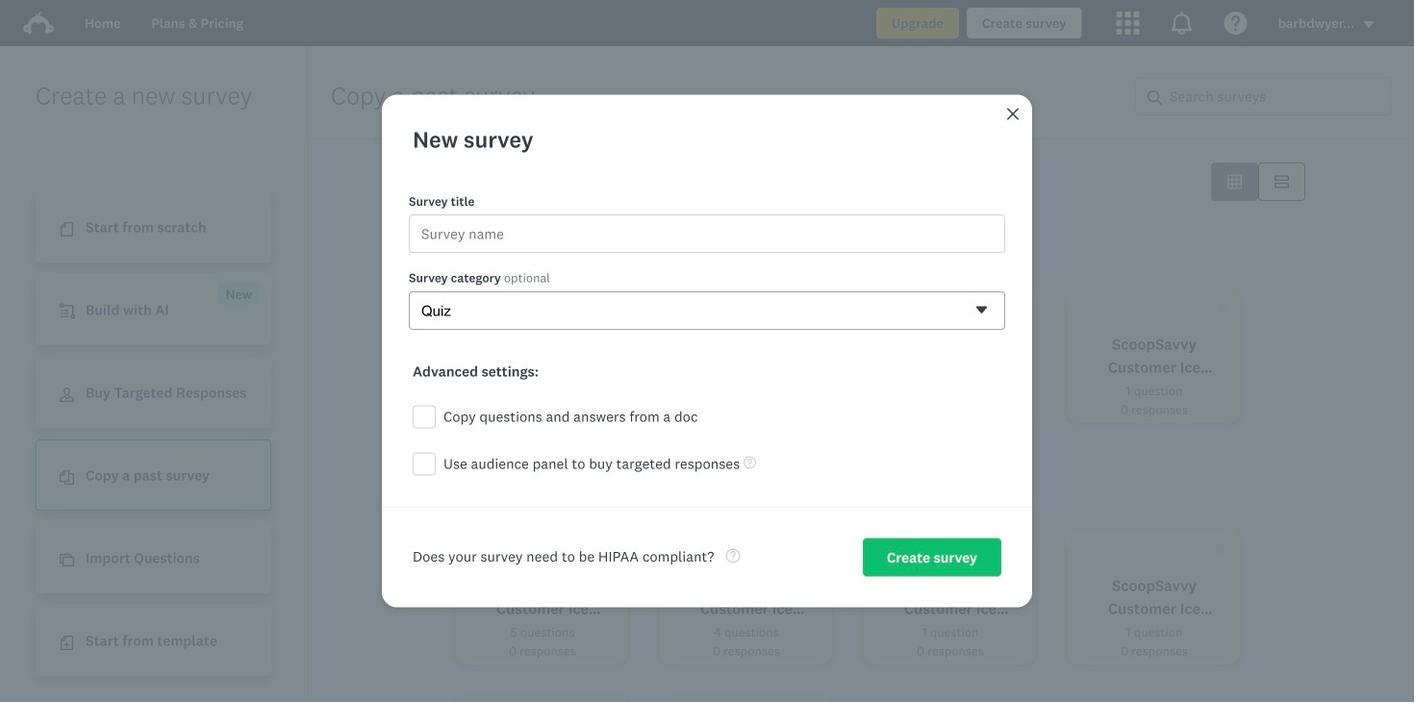 Task type: describe. For each thing, give the bounding box(es) containing it.
1 brand logo image from the top
[[23, 8, 54, 38]]

2 starfilled image from the left
[[1011, 542, 1025, 556]]

notification center icon image
[[1171, 12, 1194, 35]]

user image
[[60, 388, 74, 403]]

search image
[[1148, 90, 1163, 105]]

Survey name field
[[409, 215, 1006, 253]]



Task type: locate. For each thing, give the bounding box(es) containing it.
brand logo image
[[23, 8, 54, 38], [23, 12, 54, 35]]

close image
[[1006, 106, 1021, 122]]

documentplus image
[[60, 636, 74, 651]]

starfilled image
[[603, 542, 617, 556], [1011, 542, 1025, 556], [1215, 542, 1229, 556]]

0 horizontal spatial starfilled image
[[603, 542, 617, 556]]

clone image
[[60, 554, 74, 568]]

dialog
[[382, 95, 1033, 608]]

grid image
[[1228, 175, 1243, 189]]

documentclone image
[[60, 471, 74, 485]]

document image
[[60, 223, 74, 237]]

dropdown arrow icon image
[[1363, 18, 1376, 31], [1365, 21, 1375, 28]]

close image
[[1008, 108, 1019, 120]]

help image
[[726, 549, 740, 563]]

starfilled image
[[1215, 300, 1229, 315]]

help image
[[744, 456, 757, 469]]

1 horizontal spatial starfilled image
[[1011, 542, 1025, 556]]

textboxmultiple image
[[1275, 175, 1290, 189]]

Search surveys field
[[1163, 78, 1391, 115]]

products icon image
[[1117, 12, 1140, 35], [1117, 12, 1140, 35]]

2 brand logo image from the top
[[23, 12, 54, 35]]

help icon image
[[1225, 12, 1248, 35]]

2 horizontal spatial starfilled image
[[1215, 542, 1229, 556]]

3 starfilled image from the left
[[1215, 542, 1229, 556]]

1 starfilled image from the left
[[603, 542, 617, 556]]



